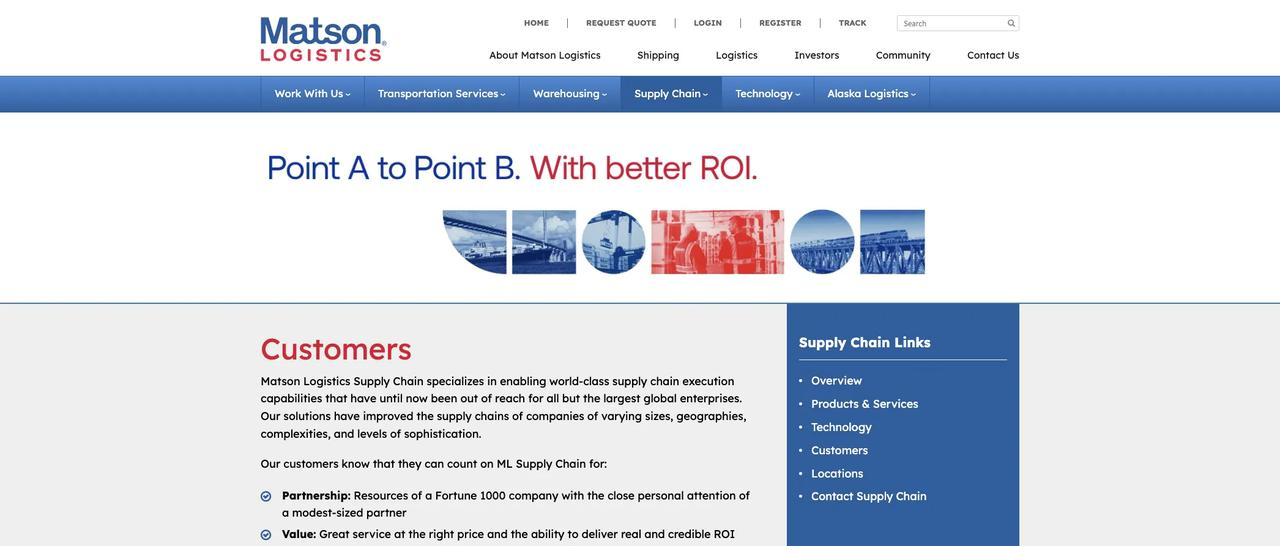 Task type: locate. For each thing, give the bounding box(es) containing it.
fortune
[[436, 489, 477, 503]]

enabling
[[500, 374, 547, 389]]

global
[[644, 392, 677, 406]]

a up value:
[[282, 507, 289, 521]]

supply down locations link
[[857, 490, 894, 504]]

contact
[[968, 49, 1005, 61], [812, 490, 854, 504]]

of down they
[[412, 489, 422, 503]]

1 horizontal spatial contact
[[968, 49, 1005, 61]]

locations
[[812, 467, 864, 481]]

roi
[[714, 528, 736, 542]]

home
[[525, 18, 549, 28]]

matson down home
[[521, 49, 556, 61]]

contact down locations
[[812, 490, 854, 504]]

that up solutions
[[326, 392, 348, 406]]

register
[[760, 18, 802, 28]]

overview
[[812, 374, 863, 388]]

and right price
[[487, 528, 508, 542]]

request quote link
[[568, 18, 675, 28]]

supply inside matson logistics supply chain specializes in enabling world-class supply chain execution capabilities that have until now been out of reach for all but the largest global enterprises. our solutions have improved the supply chains of companies of varying sizes, geographies, complexities, and levels of sophistication.
[[354, 374, 390, 389]]

contact supply chain link
[[812, 490, 927, 504]]

0 vertical spatial services
[[456, 87, 499, 100]]

alaska logistics
[[828, 87, 909, 100]]

and inside matson logistics supply chain specializes in enabling world-class supply chain execution capabilities that have until now been out of reach for all but the largest global enterprises. our solutions have improved the supply chains of companies of varying sizes, geographies, complexities, and levels of sophistication.
[[334, 427, 355, 441]]

out
[[461, 392, 478, 406]]

0 horizontal spatial services
[[456, 87, 499, 100]]

register link
[[741, 18, 820, 28]]

1 vertical spatial technology
[[812, 421, 872, 435]]

0 vertical spatial that
[[326, 392, 348, 406]]

and right real
[[645, 528, 665, 542]]

with
[[562, 489, 585, 503]]

services down about
[[456, 87, 499, 100]]

0 horizontal spatial supply
[[437, 410, 472, 424]]

login link
[[675, 18, 741, 28]]

the right with
[[588, 489, 605, 503]]

top menu navigation
[[490, 45, 1020, 70]]

0 horizontal spatial customers
[[261, 331, 412, 367]]

contact inside contact us link
[[968, 49, 1005, 61]]

transportation services link
[[378, 87, 506, 100]]

None search field
[[898, 15, 1020, 31]]

0 vertical spatial customers
[[261, 331, 412, 367]]

our down capabilities
[[261, 410, 281, 424]]

our down complexities,
[[261, 457, 281, 471]]

customers
[[261, 331, 412, 367], [812, 444, 869, 458]]

0 horizontal spatial a
[[282, 507, 289, 521]]

our inside matson logistics supply chain specializes in enabling world-class supply chain execution capabilities that have until now been out of reach for all but the largest global enterprises. our solutions have improved the supply chains of companies of varying sizes, geographies, complexities, and levels of sophistication.
[[261, 410, 281, 424]]

1 horizontal spatial a
[[425, 489, 432, 503]]

ability
[[531, 528, 565, 542]]

largest
[[604, 392, 641, 406]]

0 vertical spatial supply
[[613, 374, 648, 389]]

and
[[334, 427, 355, 441], [487, 528, 508, 542], [645, 528, 665, 542]]

partner
[[367, 507, 407, 521]]

technology up customers 'link'
[[812, 421, 872, 435]]

in
[[487, 374, 497, 389]]

at
[[394, 528, 406, 542]]

0 horizontal spatial us
[[331, 87, 344, 100]]

on
[[481, 457, 494, 471]]

real
[[621, 528, 642, 542]]

have left until
[[351, 392, 377, 406]]

login
[[694, 18, 722, 28]]

warehousing link
[[534, 87, 607, 100]]

1 horizontal spatial customers
[[812, 444, 869, 458]]

a
[[425, 489, 432, 503], [282, 507, 289, 521]]

0 vertical spatial matson
[[521, 49, 556, 61]]

supply up largest
[[613, 374, 648, 389]]

world-
[[550, 374, 584, 389]]

logistics up capabilities
[[303, 374, 351, 389]]

technology link up customers 'link'
[[812, 421, 872, 435]]

contact supply chain
[[812, 490, 927, 504]]

us down search image
[[1008, 49, 1020, 61]]

1 horizontal spatial services
[[874, 398, 919, 412]]

transportation services
[[378, 87, 499, 100]]

logistics down login on the right top of page
[[716, 49, 758, 61]]

technology link down top menu "navigation"
[[736, 87, 801, 100]]

0 horizontal spatial technology link
[[736, 87, 801, 100]]

customers link
[[812, 444, 869, 458]]

1 vertical spatial us
[[331, 87, 344, 100]]

matson inside matson logistics supply chain specializes in enabling world-class supply chain execution capabilities that have until now been out of reach for all but the largest global enterprises. our solutions have improved the supply chains of companies of varying sizes, geographies, complexities, and levels of sophistication.
[[261, 374, 300, 389]]

logistics
[[559, 49, 601, 61], [716, 49, 758, 61], [865, 87, 909, 100], [303, 374, 351, 389]]

1 vertical spatial contact
[[812, 490, 854, 504]]

that left they
[[373, 457, 395, 471]]

services inside 'supply chain links' section
[[874, 398, 919, 412]]

technology down top menu "navigation"
[[736, 87, 793, 100]]

0 horizontal spatial that
[[326, 392, 348, 406]]

0 vertical spatial technology
[[736, 87, 793, 100]]

work with us link
[[275, 87, 351, 100]]

have
[[351, 392, 377, 406], [334, 410, 360, 424]]

our customers know that they can count on ml supply chain for:
[[261, 457, 607, 471]]

supply chain links
[[800, 334, 931, 351]]

but
[[563, 392, 580, 406]]

modest-
[[292, 507, 337, 521]]

supply up overview link
[[800, 334, 847, 351]]

the
[[584, 392, 601, 406], [417, 410, 434, 424], [588, 489, 605, 503], [409, 528, 426, 542], [511, 528, 528, 542]]

services
[[456, 87, 499, 100], [874, 398, 919, 412]]

of right attention on the right of page
[[740, 489, 750, 503]]

1 vertical spatial our
[[261, 457, 281, 471]]

complexities,
[[261, 427, 331, 441]]

supply chain links section
[[772, 304, 1035, 547]]

technology
[[736, 87, 793, 100], [812, 421, 872, 435]]

supply up until
[[354, 374, 390, 389]]

supply chain
[[635, 87, 701, 100]]

us
[[1008, 49, 1020, 61], [331, 87, 344, 100]]

0 vertical spatial our
[[261, 410, 281, 424]]

0 horizontal spatial contact
[[812, 490, 854, 504]]

specializes
[[427, 374, 484, 389]]

0 vertical spatial contact
[[968, 49, 1005, 61]]

solutions
[[284, 410, 331, 424]]

products & services link
[[812, 398, 919, 412]]

of
[[481, 392, 492, 406], [513, 410, 523, 424], [588, 410, 599, 424], [390, 427, 401, 441], [412, 489, 422, 503], [740, 489, 750, 503]]

1 vertical spatial that
[[373, 457, 395, 471]]

1 horizontal spatial technology
[[812, 421, 872, 435]]

supply down been
[[437, 410, 472, 424]]

1 vertical spatial services
[[874, 398, 919, 412]]

and left levels on the left of page
[[334, 427, 355, 441]]

shipping
[[638, 49, 680, 61]]

1 our from the top
[[261, 410, 281, 424]]

of left 'varying'
[[588, 410, 599, 424]]

about
[[490, 49, 518, 61]]

know
[[342, 457, 370, 471]]

community link
[[858, 45, 950, 70]]

contact inside 'supply chain links' section
[[812, 490, 854, 504]]

the right at
[[409, 528, 426, 542]]

0 vertical spatial us
[[1008, 49, 1020, 61]]

locations link
[[812, 467, 864, 481]]

contact down the search 'search field'
[[968, 49, 1005, 61]]

1 horizontal spatial technology link
[[812, 421, 872, 435]]

us right with in the top of the page
[[331, 87, 344, 100]]

a left fortune
[[425, 489, 432, 503]]

1 vertical spatial supply
[[437, 410, 472, 424]]

1 horizontal spatial us
[[1008, 49, 1020, 61]]

they
[[398, 457, 422, 471]]

1 vertical spatial customers
[[812, 444, 869, 458]]

value:
[[282, 528, 316, 542]]

levels
[[358, 427, 387, 441]]

transportation
[[378, 87, 453, 100]]

search image
[[1008, 19, 1016, 27]]

1 horizontal spatial matson
[[521, 49, 556, 61]]

0 vertical spatial technology link
[[736, 87, 801, 100]]

been
[[431, 392, 458, 406]]

matson logistics image
[[261, 17, 387, 61]]

track
[[839, 18, 867, 28]]

services right &
[[874, 398, 919, 412]]

contact us link
[[950, 45, 1020, 70]]

count
[[447, 457, 478, 471]]

have up levels on the left of page
[[334, 410, 360, 424]]

&
[[862, 398, 871, 412]]

class
[[584, 374, 610, 389]]

the inside "resources of a fortune 1000 company with the close personal attention of a modest-sized partner"
[[588, 489, 605, 503]]

0 horizontal spatial technology
[[736, 87, 793, 100]]

supply right ml
[[516, 457, 553, 471]]

1 vertical spatial matson
[[261, 374, 300, 389]]

community
[[877, 49, 931, 61]]

1 vertical spatial a
[[282, 507, 289, 521]]

0 horizontal spatial and
[[334, 427, 355, 441]]

0 horizontal spatial matson
[[261, 374, 300, 389]]

varying
[[602, 410, 642, 424]]

matson up capabilities
[[261, 374, 300, 389]]

enterprises.
[[680, 392, 742, 406]]

alaska
[[828, 87, 862, 100]]

sophistication.
[[404, 427, 482, 441]]



Task type: vqa. For each thing, say whether or not it's contained in the screenshot.
'Services' for Transportation Services Links
no



Task type: describe. For each thing, give the bounding box(es) containing it.
matson inside top menu "navigation"
[[521, 49, 556, 61]]

the down now
[[417, 410, 434, 424]]

request
[[587, 18, 625, 28]]

logistics down 'community' link
[[865, 87, 909, 100]]

logistics up the warehousing link
[[559, 49, 601, 61]]

work
[[275, 87, 302, 100]]

the left ability
[[511, 528, 528, 542]]

deliver
[[582, 528, 618, 542]]

Search search field
[[898, 15, 1020, 31]]

alaska services image
[[269, 125, 1012, 288]]

company
[[509, 489, 559, 503]]

improved
[[363, 410, 414, 424]]

customers inside 'supply chain links' section
[[812, 444, 869, 458]]

partnership:
[[282, 489, 351, 503]]

all
[[547, 392, 560, 406]]

chains
[[475, 410, 509, 424]]

investors
[[795, 49, 840, 61]]

sizes,
[[646, 410, 674, 424]]

1 horizontal spatial that
[[373, 457, 395, 471]]

value: great service at the right price and the ability to deliver real and credible roi
[[282, 528, 736, 542]]

for
[[529, 392, 544, 406]]

track link
[[820, 18, 867, 28]]

warehousing
[[534, 87, 600, 100]]

contact for contact supply chain
[[812, 490, 854, 504]]

2 horizontal spatial and
[[645, 528, 665, 542]]

0 vertical spatial have
[[351, 392, 377, 406]]

with
[[304, 87, 328, 100]]

customers
[[284, 457, 339, 471]]

about matson logistics link
[[490, 45, 619, 70]]

can
[[425, 457, 444, 471]]

ml
[[497, 457, 513, 471]]

work with us
[[275, 87, 344, 100]]

technology inside 'supply chain links' section
[[812, 421, 872, 435]]

request quote
[[587, 18, 657, 28]]

matson logistics supply chain specializes in enabling world-class supply chain execution capabilities that have until now been out of reach for all but the largest global enterprises. our solutions have improved the supply chains of companies of varying sizes, geographies, complexities, and levels of sophistication.
[[261, 374, 747, 441]]

that inside matson logistics supply chain specializes in enabling world-class supply chain execution capabilities that have until now been out of reach for all but the largest global enterprises. our solutions have improved the supply chains of companies of varying sizes, geographies, complexities, and levels of sophistication.
[[326, 392, 348, 406]]

1000
[[480, 489, 506, 503]]

products
[[812, 398, 859, 412]]

logistics inside matson logistics supply chain specializes in enabling world-class supply chain execution capabilities that have until now been out of reach for all but the largest global enterprises. our solutions have improved the supply chains of companies of varying sizes, geographies, complexities, and levels of sophistication.
[[303, 374, 351, 389]]

overview link
[[812, 374, 863, 388]]

resources of a fortune 1000 company with the close personal attention of a modest-sized partner
[[282, 489, 750, 521]]

chain inside matson logistics supply chain specializes in enabling world-class supply chain execution capabilities that have until now been out of reach for all but the largest global enterprises. our solutions have improved the supply chains of companies of varying sizes, geographies, complexities, and levels of sophistication.
[[393, 374, 424, 389]]

right
[[429, 528, 455, 542]]

capabilities
[[261, 392, 323, 406]]

1 vertical spatial have
[[334, 410, 360, 424]]

execution
[[683, 374, 735, 389]]

0 vertical spatial a
[[425, 489, 432, 503]]

home link
[[525, 18, 568, 28]]

geographies,
[[677, 410, 747, 424]]

companies
[[527, 410, 585, 424]]

1 horizontal spatial supply
[[613, 374, 648, 389]]

1 vertical spatial technology link
[[812, 421, 872, 435]]

personal
[[638, 489, 684, 503]]

close
[[608, 489, 635, 503]]

sized
[[337, 507, 364, 521]]

price
[[458, 528, 484, 542]]

to
[[568, 528, 579, 542]]

of down reach
[[513, 410, 523, 424]]

shipping link
[[619, 45, 698, 70]]

products & services
[[812, 398, 919, 412]]

now
[[406, 392, 428, 406]]

us inside top menu "navigation"
[[1008, 49, 1020, 61]]

reach
[[495, 392, 526, 406]]

service
[[353, 528, 391, 542]]

links
[[895, 334, 931, 351]]

the down the class
[[584, 392, 601, 406]]

logistics link
[[698, 45, 777, 70]]

contact us
[[968, 49, 1020, 61]]

resources
[[354, 489, 408, 503]]

until
[[380, 392, 403, 406]]

alaska logistics link
[[828, 87, 917, 100]]

1 horizontal spatial and
[[487, 528, 508, 542]]

chain
[[651, 374, 680, 389]]

of right out on the bottom left
[[481, 392, 492, 406]]

2 our from the top
[[261, 457, 281, 471]]

credible
[[669, 528, 711, 542]]

of down "improved"
[[390, 427, 401, 441]]

contact for contact us
[[968, 49, 1005, 61]]

supply down shipping link
[[635, 87, 669, 100]]

about matson logistics
[[490, 49, 601, 61]]

for:
[[590, 457, 607, 471]]

quote
[[628, 18, 657, 28]]

supply chain link
[[635, 87, 709, 100]]

investors link
[[777, 45, 858, 70]]



